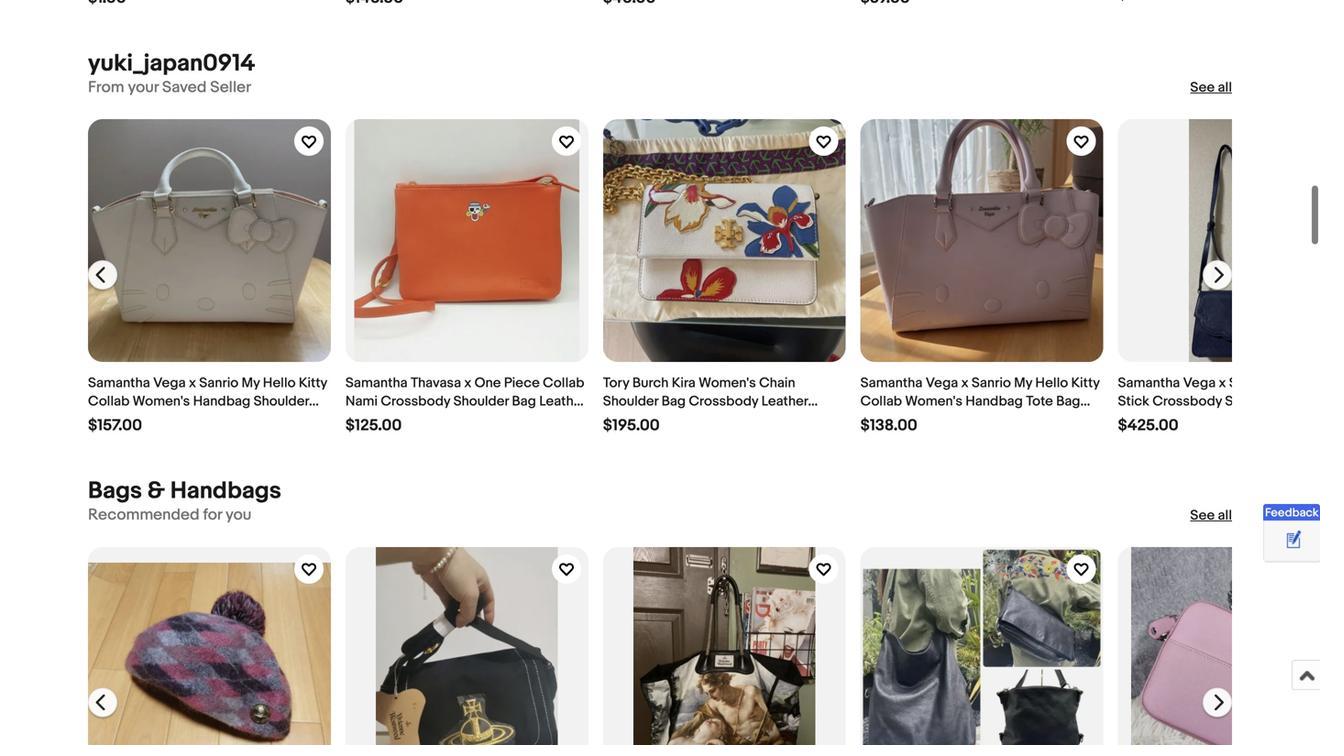 Task type: describe. For each thing, give the bounding box(es) containing it.
samantha for $138.00
[[861, 375, 923, 392]]

bag inside tory burch kira women's chain shoulder bag crossbody leather white floral
[[662, 393, 686, 410]]

all for yuki_japan0914
[[1218, 80, 1232, 96]]

pink
[[861, 412, 887, 428]]

$157.00 text field
[[88, 416, 142, 436]]

shoulder inside samantha thavasa x one piece collab nami crossbody shoulder bag leather orange
[[454, 393, 509, 410]]

sanrio for $138.00
[[972, 375, 1011, 392]]

kitty for $157.00
[[299, 375, 327, 392]]

tote
[[1026, 393, 1053, 410]]

$195.00
[[603, 416, 660, 436]]

mo
[[1306, 375, 1321, 392]]

orange
[[346, 412, 392, 428]]

samantha for $157.00
[[88, 375, 150, 392]]

my for $157.00
[[242, 375, 260, 392]]

samantha thavasa x one piece collab nami crossbody shoulder bag leather orange
[[346, 375, 586, 428]]

$425.00
[[1118, 416, 1179, 436]]

from your saved seller element
[[88, 78, 251, 97]]

my for $138.00
[[1014, 375, 1033, 392]]

x for $138.00
[[962, 375, 969, 392]]

feedback
[[1265, 506, 1319, 520]]

from
[[88, 78, 124, 97]]

collab inside samantha thavasa x one piece collab nami crossbody shoulder bag leather orange
[[543, 375, 585, 392]]

crossbody for $195.00
[[689, 393, 759, 410]]

samantha for $125.00
[[346, 375, 408, 392]]

vega for $138.00
[[926, 375, 959, 392]]

see all link for yuki_japan0914
[[1191, 79, 1232, 97]]

$157.00
[[88, 416, 142, 436]]

shoulder inside tory burch kira women's chain shoulder bag crossbody leather white floral
[[603, 393, 659, 410]]

thavasa
[[411, 375, 461, 392]]

seller
[[210, 78, 251, 97]]

for
[[203, 506, 222, 525]]

collab for $157.00
[[88, 393, 130, 410]]

x for $157.00
[[189, 375, 196, 392]]

see for bags & handbags
[[1191, 507, 1215, 524]]

you
[[226, 506, 252, 525]]

white inside the samantha vega x sanrio my hello kitty collab women's handbag shoulder bag white
[[115, 412, 151, 428]]

leather inside samantha thavasa x one piece collab nami crossbody shoulder bag leather orange
[[539, 393, 586, 410]]

x for $425.00
[[1219, 375, 1226, 392]]

your
[[128, 78, 159, 97]]

$125.00
[[346, 416, 402, 436]]

leather inside tory burch kira women's chain shoulder bag crossbody leather white floral
[[762, 393, 808, 410]]

$195.00 text field
[[603, 416, 660, 436]]

samantha vega x sanrio my hello kitty collab women's handbag shoulder bag white
[[88, 375, 327, 428]]

vega for $425.00
[[1184, 375, 1216, 392]]

nami
[[346, 393, 378, 410]]

shoulder inside the samantha vega x sanrio my hello kitty collab women's handbag shoulder bag white
[[254, 393, 309, 410]]

bag inside samantha vega x sanrio my hello kitty collab women's handbag tote bag pink
[[1056, 393, 1081, 410]]

x for $125.00
[[464, 375, 472, 392]]

crossbody for $125.00
[[381, 393, 450, 410]]

sailor
[[1230, 375, 1264, 392]]

$138.00 text field
[[861, 416, 918, 436]]

sanrio for $157.00
[[199, 375, 239, 392]]

yuki_japan0914
[[88, 49, 255, 78]]

floral
[[642, 412, 676, 428]]

kitty for $138.00
[[1072, 375, 1100, 392]]

see all link for bags & handbags
[[1191, 507, 1232, 525]]



Task type: locate. For each thing, give the bounding box(es) containing it.
crossbody inside tory burch kira women's chain shoulder bag crossbody leather white floral
[[689, 393, 759, 410]]

3 vega from the left
[[1184, 375, 1216, 392]]

yuki_japan0914 link
[[88, 49, 255, 78]]

0 horizontal spatial collab
[[88, 393, 130, 410]]

1 horizontal spatial collab
[[543, 375, 585, 392]]

x
[[189, 375, 196, 392], [464, 375, 472, 392], [962, 375, 969, 392], [1219, 375, 1226, 392]]

women's up $157.00 text field
[[133, 393, 190, 410]]

kitty inside samantha vega x sanrio my hello kitty collab women's handbag tote bag pink
[[1072, 375, 1100, 392]]

1 horizontal spatial my
[[1014, 375, 1033, 392]]

handbag up the handbags
[[193, 393, 251, 410]]

2 samantha from the left
[[346, 375, 408, 392]]

collab for $138.00
[[861, 393, 902, 410]]

sanrio inside the samantha vega x sanrio my hello kitty collab women's handbag shoulder bag white
[[199, 375, 239, 392]]

leather down chain
[[762, 393, 808, 410]]

handbag for $157.00
[[193, 393, 251, 410]]

1 horizontal spatial leather
[[762, 393, 808, 410]]

1 kitty from the left
[[299, 375, 327, 392]]

shoulder down tory
[[603, 393, 659, 410]]

shoulder down one
[[454, 393, 509, 410]]

bag right tote
[[1056, 393, 1081, 410]]

0 horizontal spatial kitty
[[299, 375, 327, 392]]

bag
[[512, 393, 536, 410], [662, 393, 686, 410], [1056, 393, 1081, 410], [88, 412, 112, 428]]

crossbody
[[381, 393, 450, 410], [689, 393, 759, 410]]

recommended for you element
[[88, 506, 252, 525]]

1 white from the left
[[115, 412, 151, 428]]

kitty
[[299, 375, 327, 392], [1072, 375, 1100, 392]]

women's up $138.00
[[905, 393, 963, 410]]

recommended
[[88, 506, 200, 525]]

my
[[242, 375, 260, 392], [1014, 375, 1033, 392]]

collab up pink
[[861, 393, 902, 410]]

1 hello from the left
[[263, 375, 296, 392]]

burch
[[633, 375, 669, 392]]

kitty inside the samantha vega x sanrio my hello kitty collab women's handbag shoulder bag white
[[299, 375, 327, 392]]

0 horizontal spatial my
[[242, 375, 260, 392]]

2 crossbody from the left
[[689, 393, 759, 410]]

samantha inside the samantha vega x sailor moon mo
[[1118, 375, 1180, 392]]

see all
[[1191, 80, 1232, 96], [1191, 507, 1232, 524]]

sanrio inside samantha vega x sanrio my hello kitty collab women's handbag tote bag pink
[[972, 375, 1011, 392]]

0 horizontal spatial sanrio
[[199, 375, 239, 392]]

$138.00
[[861, 416, 918, 436]]

all for bags & handbags
[[1218, 507, 1232, 524]]

1 horizontal spatial shoulder
[[454, 393, 509, 410]]

my inside samantha vega x sanrio my hello kitty collab women's handbag tote bag pink
[[1014, 375, 1033, 392]]

1 vertical spatial all
[[1218, 507, 1232, 524]]

1 horizontal spatial crossbody
[[689, 393, 759, 410]]

bag inside samantha thavasa x one piece collab nami crossbody shoulder bag leather orange
[[512, 393, 536, 410]]

bag up bags
[[88, 412, 112, 428]]

$425.00 text field
[[1118, 416, 1179, 436]]

samantha vega x sanrio my hello kitty collab women's handbag tote bag pink
[[861, 375, 1100, 428]]

white
[[115, 412, 151, 428], [603, 412, 639, 428]]

handbags
[[170, 477, 281, 506]]

2 handbag from the left
[[966, 393, 1023, 410]]

2 sanrio from the left
[[972, 375, 1011, 392]]

4 samantha from the left
[[1118, 375, 1180, 392]]

0 horizontal spatial handbag
[[193, 393, 251, 410]]

vega inside the samantha vega x sailor moon mo
[[1184, 375, 1216, 392]]

1 x from the left
[[189, 375, 196, 392]]

0 horizontal spatial hello
[[263, 375, 296, 392]]

chain
[[759, 375, 796, 392]]

bag down piece
[[512, 393, 536, 410]]

2 x from the left
[[464, 375, 472, 392]]

collab right piece
[[543, 375, 585, 392]]

women's inside tory burch kira women's chain shoulder bag crossbody leather white floral
[[699, 375, 756, 392]]

2 vega from the left
[[926, 375, 959, 392]]

0 horizontal spatial crossbody
[[381, 393, 450, 410]]

1 vertical spatial see
[[1191, 507, 1215, 524]]

1 my from the left
[[242, 375, 260, 392]]

samantha up $157.00 text field
[[88, 375, 150, 392]]

0 horizontal spatial women's
[[133, 393, 190, 410]]

1 samantha from the left
[[88, 375, 150, 392]]

collab inside samantha vega x sanrio my hello kitty collab women's handbag tote bag pink
[[861, 393, 902, 410]]

4 x from the left
[[1219, 375, 1226, 392]]

samantha inside samantha vega x sanrio my hello kitty collab women's handbag tote bag pink
[[861, 375, 923, 392]]

1 vertical spatial see all link
[[1191, 507, 1232, 525]]

bag down kira
[[662, 393, 686, 410]]

2 horizontal spatial collab
[[861, 393, 902, 410]]

white up bags
[[115, 412, 151, 428]]

moon
[[1267, 375, 1303, 392]]

women's right kira
[[699, 375, 756, 392]]

1 horizontal spatial white
[[603, 412, 639, 428]]

2 my from the left
[[1014, 375, 1033, 392]]

1 shoulder from the left
[[254, 393, 309, 410]]

1 leather from the left
[[539, 393, 586, 410]]

collab up $157.00 text field
[[88, 393, 130, 410]]

x inside samantha vega x sanrio my hello kitty collab women's handbag tote bag pink
[[962, 375, 969, 392]]

x inside the samantha vega x sailor moon mo
[[1219, 375, 1226, 392]]

1 horizontal spatial kitty
[[1072, 375, 1100, 392]]

samantha vega x sailor moon mo
[[1118, 375, 1321, 428]]

bags & handbags link
[[88, 477, 281, 506]]

women's for $138.00
[[905, 393, 963, 410]]

one
[[475, 375, 501, 392]]

0 horizontal spatial white
[[115, 412, 151, 428]]

hello inside samantha vega x sanrio my hello kitty collab women's handbag tote bag pink
[[1036, 375, 1068, 392]]

0 vertical spatial see all link
[[1191, 79, 1232, 97]]

2 leather from the left
[[762, 393, 808, 410]]

white down tory
[[603, 412, 639, 428]]

1 horizontal spatial women's
[[699, 375, 756, 392]]

see all for yuki_japan0914
[[1191, 80, 1232, 96]]

2 horizontal spatial shoulder
[[603, 393, 659, 410]]

all
[[1218, 80, 1232, 96], [1218, 507, 1232, 524]]

samantha inside the samantha vega x sanrio my hello kitty collab women's handbag shoulder bag white
[[88, 375, 150, 392]]

2 see from the top
[[1191, 507, 1215, 524]]

0 horizontal spatial leather
[[539, 393, 586, 410]]

0 horizontal spatial shoulder
[[254, 393, 309, 410]]

samantha
[[88, 375, 150, 392], [346, 375, 408, 392], [861, 375, 923, 392], [1118, 375, 1180, 392]]

hello inside the samantha vega x sanrio my hello kitty collab women's handbag shoulder bag white
[[263, 375, 296, 392]]

vega inside the samantha vega x sanrio my hello kitty collab women's handbag shoulder bag white
[[153, 375, 186, 392]]

handbag inside the samantha vega x sanrio my hello kitty collab women's handbag shoulder bag white
[[193, 393, 251, 410]]

3 x from the left
[[962, 375, 969, 392]]

kira
[[672, 375, 696, 392]]

samantha inside samantha thavasa x one piece collab nami crossbody shoulder bag leather orange
[[346, 375, 408, 392]]

1 horizontal spatial hello
[[1036, 375, 1068, 392]]

white inside tory burch kira women's chain shoulder bag crossbody leather white floral
[[603, 412, 639, 428]]

&
[[147, 477, 165, 506]]

hello for $138.00
[[1036, 375, 1068, 392]]

2 horizontal spatial vega
[[1184, 375, 1216, 392]]

leather down piece
[[539, 393, 586, 410]]

2 all from the top
[[1218, 507, 1232, 524]]

handbag inside samantha vega x sanrio my hello kitty collab women's handbag tote bag pink
[[966, 393, 1023, 410]]

see all for bags & handbags
[[1191, 507, 1232, 524]]

2 see all from the top
[[1191, 507, 1232, 524]]

2 kitty from the left
[[1072, 375, 1100, 392]]

1 vega from the left
[[153, 375, 186, 392]]

sanrio
[[199, 375, 239, 392], [972, 375, 1011, 392]]

2 see all link from the top
[[1191, 507, 1232, 525]]

2 white from the left
[[603, 412, 639, 428]]

vega
[[153, 375, 186, 392], [926, 375, 959, 392], [1184, 375, 1216, 392]]

collab
[[543, 375, 585, 392], [88, 393, 130, 410], [861, 393, 902, 410]]

collab inside the samantha vega x sanrio my hello kitty collab women's handbag shoulder bag white
[[88, 393, 130, 410]]

bag inside the samantha vega x sanrio my hello kitty collab women's handbag shoulder bag white
[[88, 412, 112, 428]]

see all link
[[1191, 79, 1232, 97], [1191, 507, 1232, 525]]

women's inside samantha vega x sanrio my hello kitty collab women's handbag tote bag pink
[[905, 393, 963, 410]]

samantha up $425.00
[[1118, 375, 1180, 392]]

$125.00 text field
[[346, 416, 402, 436]]

crossbody down kira
[[689, 393, 759, 410]]

tory
[[603, 375, 630, 392]]

saved
[[162, 78, 207, 97]]

recommended for you
[[88, 506, 252, 525]]

0 vertical spatial all
[[1218, 80, 1232, 96]]

1 horizontal spatial handbag
[[966, 393, 1023, 410]]

vega inside samantha vega x sanrio my hello kitty collab women's handbag tote bag pink
[[926, 375, 959, 392]]

x inside the samantha vega x sanrio my hello kitty collab women's handbag shoulder bag white
[[189, 375, 196, 392]]

x inside samantha thavasa x one piece collab nami crossbody shoulder bag leather orange
[[464, 375, 472, 392]]

bags
[[88, 477, 142, 506]]

0 horizontal spatial vega
[[153, 375, 186, 392]]

women's for $157.00
[[133, 393, 190, 410]]

0 vertical spatial see all
[[1191, 80, 1232, 96]]

2 hello from the left
[[1036, 375, 1068, 392]]

shoulder left nami
[[254, 393, 309, 410]]

from your saved seller
[[88, 78, 251, 97]]

vega for $157.00
[[153, 375, 186, 392]]

1 vertical spatial see all
[[1191, 507, 1232, 524]]

0 vertical spatial see
[[1191, 80, 1215, 96]]

bags & handbags
[[88, 477, 281, 506]]

handbag for $138.00
[[966, 393, 1023, 410]]

handbag left tote
[[966, 393, 1023, 410]]

leather
[[539, 393, 586, 410], [762, 393, 808, 410]]

women's
[[699, 375, 756, 392], [133, 393, 190, 410], [905, 393, 963, 410]]

crossbody inside samantha thavasa x one piece collab nami crossbody shoulder bag leather orange
[[381, 393, 450, 410]]

1 see all link from the top
[[1191, 79, 1232, 97]]

samantha up pink
[[861, 375, 923, 392]]

piece
[[504, 375, 540, 392]]

tory burch kira women's chain shoulder bag crossbody leather white floral
[[603, 375, 808, 428]]

hello
[[263, 375, 296, 392], [1036, 375, 1068, 392]]

1 see from the top
[[1191, 80, 1215, 96]]

see for yuki_japan0914
[[1191, 80, 1215, 96]]

samantha up nami
[[346, 375, 408, 392]]

samantha for $425.00
[[1118, 375, 1180, 392]]

1 see all from the top
[[1191, 80, 1232, 96]]

2 shoulder from the left
[[454, 393, 509, 410]]

3 samantha from the left
[[861, 375, 923, 392]]

women's inside the samantha vega x sanrio my hello kitty collab women's handbag shoulder bag white
[[133, 393, 190, 410]]

None text field
[[603, 0, 656, 8], [861, 0, 910, 8], [603, 0, 656, 8], [861, 0, 910, 8]]

None text field
[[88, 0, 126, 8], [346, 0, 403, 8], [1118, 0, 1167, 4], [88, 0, 126, 8], [346, 0, 403, 8], [1118, 0, 1167, 4]]

shoulder
[[254, 393, 309, 410], [454, 393, 509, 410], [603, 393, 659, 410]]

hello for $157.00
[[263, 375, 296, 392]]

see
[[1191, 80, 1215, 96], [1191, 507, 1215, 524]]

2 horizontal spatial women's
[[905, 393, 963, 410]]

3 shoulder from the left
[[603, 393, 659, 410]]

handbag
[[193, 393, 251, 410], [966, 393, 1023, 410]]

1 crossbody from the left
[[381, 393, 450, 410]]

my inside the samantha vega x sanrio my hello kitty collab women's handbag shoulder bag white
[[242, 375, 260, 392]]

1 handbag from the left
[[193, 393, 251, 410]]

1 sanrio from the left
[[199, 375, 239, 392]]

1 horizontal spatial vega
[[926, 375, 959, 392]]

1 horizontal spatial sanrio
[[972, 375, 1011, 392]]

1 all from the top
[[1218, 80, 1232, 96]]

crossbody down 'thavasa'
[[381, 393, 450, 410]]



Task type: vqa. For each thing, say whether or not it's contained in the screenshot.
fourth x from right
yes



